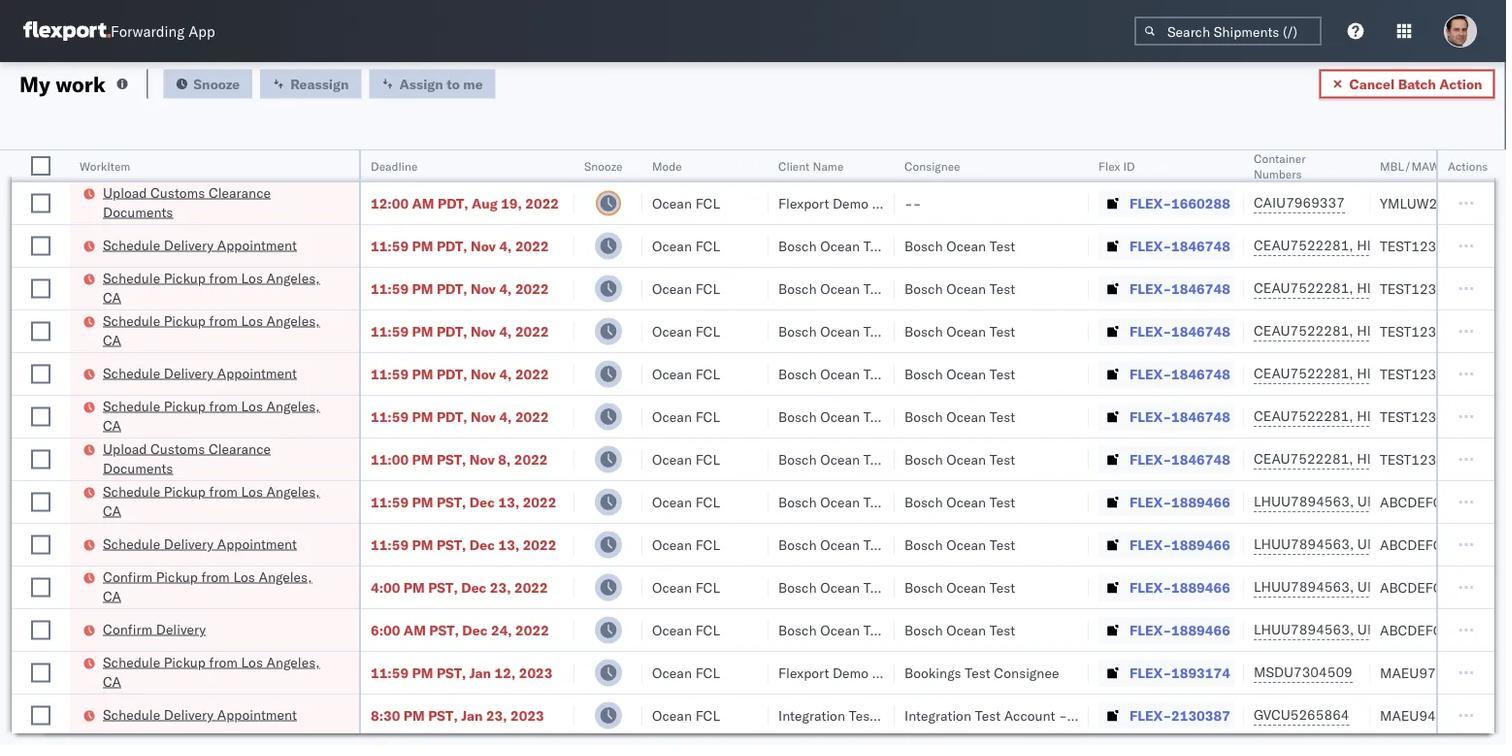 Task type: describe. For each thing, give the bounding box(es) containing it.
hlxu6269489, for 3rd schedule pickup from los angeles, ca button from the bottom
[[1358, 408, 1457, 425]]

4 11:59 from the top
[[371, 366, 409, 383]]

2 flex- from the top
[[1130, 237, 1172, 254]]

integration
[[905, 707, 972, 724]]

8,
[[498, 451, 511, 468]]

6 11:59 from the top
[[371, 494, 409, 511]]

3 uetu5238478 from the top
[[1358, 579, 1453, 596]]

confirm pickup from los angeles, ca button
[[103, 567, 334, 608]]

container numbers
[[1254, 151, 1306, 181]]

forwarding app link
[[23, 21, 215, 41]]

am for pdt,
[[412, 195, 434, 212]]

los for 4th schedule pickup from los angeles, ca link
[[241, 483, 263, 500]]

3 abcdefg78456546 from the top
[[1381, 579, 1507, 596]]

flex-1846748 for fourth schedule pickup from los angeles, ca link from the bottom of the page
[[1130, 323, 1231, 340]]

1 flex-1889466 from the top
[[1130, 494, 1231, 511]]

ca for 3rd schedule pickup from los angeles, ca link from the top
[[103, 417, 121, 434]]

23, for dec
[[490, 579, 511, 596]]

8 11:59 from the top
[[371, 665, 409, 682]]

2 abcdefg78456546 from the top
[[1381, 536, 1507, 553]]

client name
[[779, 159, 844, 173]]

4 hlxu80 from the top
[[1460, 365, 1507, 382]]

action
[[1440, 75, 1483, 92]]

4 flex-1846748 from the top
[[1130, 366, 1231, 383]]

6 ceau7522281, hlxu6269489, hlxu80 from the top
[[1254, 450, 1507, 467]]

work
[[56, 70, 106, 97]]

mode button
[[643, 154, 750, 174]]

2130387
[[1172, 707, 1231, 724]]

lagerfeld
[[1100, 707, 1158, 724]]

from for 1st schedule pickup from los angeles, ca link
[[209, 269, 238, 286]]

2 schedule delivery appointment link from the top
[[103, 364, 297, 383]]

los for 5th schedule pickup from los angeles, ca link from the top of the page
[[241, 654, 263, 671]]

customs for 11:00
[[151, 440, 205, 457]]

3 schedule delivery appointment button from the top
[[103, 534, 297, 556]]

cancel batch action
[[1350, 75, 1483, 92]]

workitem button
[[70, 154, 340, 174]]

2 lhuu7894563, uetu5238478 from the top
[[1254, 536, 1453, 553]]

12 flex- from the top
[[1130, 665, 1172, 682]]

2 lhuu7894563, from the top
[[1254, 536, 1355, 553]]

flexport for bookings test consignee
[[779, 665, 829, 682]]

2 schedule delivery appointment button from the top
[[103, 364, 297, 385]]

6 1846748 from the top
[[1172, 451, 1231, 468]]

2 uetu5238478 from the top
[[1358, 536, 1453, 553]]

1 schedule from the top
[[103, 236, 160, 253]]

1 lhuu7894563, uetu5238478 from the top
[[1254, 493, 1453, 510]]

ca for 5th schedule pickup from los angeles, ca link from the top of the page
[[103, 673, 121, 690]]

los for 3rd schedule pickup from los angeles, ca link from the top
[[241, 398, 263, 415]]

flex
[[1099, 159, 1121, 173]]

bookings test consignee
[[905, 665, 1060, 682]]

10 flex- from the top
[[1130, 579, 1172, 596]]

4 1889466 from the top
[[1172, 622, 1231, 639]]

delivery inside button
[[156, 621, 206, 638]]

hlxu80 for 1st schedule pickup from los angeles, ca link
[[1460, 280, 1507, 297]]

batch
[[1399, 75, 1437, 92]]

resize handle column header for workitem
[[336, 150, 359, 746]]

5 ceau7522281, hlxu6269489, hlxu80 from the top
[[1254, 408, 1507, 425]]

4 1846748 from the top
[[1172, 366, 1231, 383]]

7 schedule from the top
[[103, 535, 160, 552]]

2 schedule from the top
[[103, 269, 160, 286]]

fcl for fourth schedule delivery appointment link from the top
[[696, 707, 720, 724]]

confirm delivery
[[103, 621, 206, 638]]

dec down 11:00 pm pst, nov 8, 2022
[[470, 494, 495, 511]]

upload customs clearance documents link for 11:00 pm pst, nov 8, 2022
[[103, 439, 334, 478]]

pst, down 11:00 pm pst, nov 8, 2022
[[437, 494, 466, 511]]

from for 4th schedule pickup from los angeles, ca link
[[209, 483, 238, 500]]

flexport demo consignee for bookings test consignee
[[779, 665, 938, 682]]

6 flex- from the top
[[1130, 408, 1172, 425]]

1 1889466 from the top
[[1172, 494, 1231, 511]]

mbl/mawb numbers button
[[1371, 154, 1507, 174]]

consignee button
[[895, 154, 1070, 174]]

1893174
[[1172, 665, 1231, 682]]

4 ocean fcl from the top
[[652, 323, 720, 340]]

resize handle column header for mode
[[746, 150, 769, 746]]

karl
[[1071, 707, 1096, 724]]

customs for 12:00
[[151, 184, 205, 201]]

2023 for 11:59 pm pst, jan 12, 2023
[[519, 665, 553, 682]]

mbl/mawb
[[1381, 159, 1448, 173]]

7 ocean fcl from the top
[[652, 451, 720, 468]]

2 flex-1889466 from the top
[[1130, 536, 1231, 553]]

4, for fourth schedule pickup from los angeles, ca button from the bottom
[[499, 323, 512, 340]]

fcl for fourth schedule pickup from los angeles, ca link from the bottom of the page
[[696, 323, 720, 340]]

ceau7522281, for 11:00 pm pst, nov 8, 2022's 'upload customs clearance documents' link
[[1254, 450, 1354, 467]]

5 fcl from the top
[[696, 366, 720, 383]]

12,
[[495, 665, 516, 682]]

client name button
[[769, 154, 876, 174]]

5 flex- from the top
[[1130, 366, 1172, 383]]

11:00
[[371, 451, 409, 468]]

2 schedule pickup from los angeles, ca button from the top
[[103, 311, 334, 352]]

3 1889466 from the top
[[1172, 579, 1231, 596]]

forwarding
[[111, 22, 185, 40]]

6:00
[[371, 622, 400, 639]]

schedule pickup from los angeles, ca for 5th schedule pickup from los angeles, ca link from the top of the page
[[103, 654, 320, 690]]

9 flex- from the top
[[1130, 536, 1172, 553]]

am for pst,
[[404, 622, 426, 639]]

3 ocean fcl from the top
[[652, 280, 720, 297]]

4, for 3rd schedule pickup from los angeles, ca button from the bottom
[[499, 408, 512, 425]]

3 flex-1889466 from the top
[[1130, 579, 1231, 596]]

flex-1846748 for 11:00 pm pst, nov 8, 2022's 'upload customs clearance documents' link
[[1130, 451, 1231, 468]]

5 ocean fcl from the top
[[652, 366, 720, 383]]

client
[[779, 159, 810, 173]]

10 ocean fcl from the top
[[652, 579, 720, 596]]

upload for 12:00 am pdt, aug 19, 2022
[[103, 184, 147, 201]]

11:59 pm pdt, nov 4, 2022 for 1st schedule pickup from los angeles, ca link
[[371, 280, 549, 297]]

8:30 pm pst, jan 23, 2023
[[371, 707, 544, 724]]

2 schedule pickup from los angeles, ca link from the top
[[103, 311, 334, 350]]

1 13, from the top
[[499, 494, 520, 511]]

los for fourth schedule pickup from los angeles, ca link from the bottom of the page
[[241, 312, 263, 329]]

11:59 pm pdt, nov 4, 2022 for fourth schedule pickup from los angeles, ca link from the bottom of the page
[[371, 323, 549, 340]]

1 schedule delivery appointment link from the top
[[103, 235, 297, 255]]

1 flex-1846748 from the top
[[1130, 237, 1231, 254]]

3 lhuu7894563, from the top
[[1254, 579, 1355, 596]]

5 schedule pickup from los angeles, ca button from the top
[[103, 653, 334, 694]]

13 ocean fcl from the top
[[652, 707, 720, 724]]

5 11:59 from the top
[[371, 408, 409, 425]]

2 1889466 from the top
[[1172, 536, 1231, 553]]

5 1846748 from the top
[[1172, 408, 1231, 425]]

flex-1846748 for 1st schedule pickup from los angeles, ca link
[[1130, 280, 1231, 297]]

flex id
[[1099, 159, 1136, 173]]

1 11:59 from the top
[[371, 237, 409, 254]]

maeu9408431
[[1381, 707, 1479, 724]]

confirm for confirm pickup from los angeles, ca
[[103, 568, 153, 585]]

hlxu80 for 11:00 pm pst, nov 8, 2022's 'upload customs clearance documents' link
[[1460, 450, 1507, 467]]

4 schedule delivery appointment link from the top
[[103, 705, 297, 725]]

my work
[[19, 70, 106, 97]]

pst, up 4:00 pm pst, dec 23, 2022
[[437, 536, 466, 553]]

4 11:59 pm pdt, nov 4, 2022 from the top
[[371, 366, 549, 383]]

12 ocean fcl from the top
[[652, 665, 720, 682]]

1660288
[[1172, 195, 1231, 212]]

angeles, inside confirm pickup from los angeles, ca
[[259, 568, 312, 585]]

8 schedule from the top
[[103, 654, 160, 671]]

deadline
[[371, 159, 418, 173]]

4 lhuu7894563, from the top
[[1254, 621, 1355, 638]]

container
[[1254, 151, 1306, 166]]

1 schedule pickup from los angeles, ca link from the top
[[103, 268, 334, 307]]

los for confirm pickup from los angeles, ca link
[[233, 568, 255, 585]]

ca for confirm pickup from los angeles, ca link
[[103, 588, 121, 605]]

3 1846748 from the top
[[1172, 323, 1231, 340]]

app
[[188, 22, 215, 40]]

confirm delivery link
[[103, 620, 206, 639]]

fcl for 4th schedule pickup from los angeles, ca link
[[696, 494, 720, 511]]

4 abcdefg78456546 from the top
[[1381, 622, 1507, 639]]

aug
[[472, 195, 498, 212]]

maeu9736123
[[1381, 665, 1479, 682]]

6:00 am pst, dec 24, 2022
[[371, 622, 549, 639]]

actions
[[1449, 159, 1489, 173]]

from for fourth schedule pickup from los angeles, ca link from the bottom of the page
[[209, 312, 238, 329]]

3 schedule delivery appointment link from the top
[[103, 534, 297, 554]]

4 test123456 from the top
[[1381, 366, 1462, 383]]

6 test123456 from the top
[[1381, 451, 1462, 468]]

4 flex-1889466 from the top
[[1130, 622, 1231, 639]]

5 schedule from the top
[[103, 398, 160, 415]]

fcl for 'upload customs clearance documents' link associated with 12:00 am pdt, aug 19, 2022
[[696, 195, 720, 212]]

confirm pickup from los angeles, ca link
[[103, 567, 334, 606]]

1 uetu5238478 from the top
[[1358, 493, 1453, 510]]

confirm delivery button
[[103, 620, 206, 641]]

fcl for 5th schedule pickup from los angeles, ca link from the top of the page
[[696, 665, 720, 682]]

my
[[19, 70, 50, 97]]

ceau7522281, for 1st schedule pickup from los angeles, ca link
[[1254, 280, 1354, 297]]

4 4, from the top
[[499, 366, 512, 383]]

caiu7969337
[[1254, 194, 1346, 211]]

11 flex- from the top
[[1130, 622, 1172, 639]]

1 1846748 from the top
[[1172, 237, 1231, 254]]

9 ocean fcl from the top
[[652, 536, 720, 553]]

3 schedule pickup from los angeles, ca button from the top
[[103, 397, 334, 437]]

4:00 pm pst, dec 23, 2022
[[371, 579, 548, 596]]

ca for 4th schedule pickup from los angeles, ca link
[[103, 502, 121, 519]]

resize handle column header for deadline
[[551, 150, 575, 746]]

numbers for mbl/mawb numbers
[[1451, 159, 1499, 173]]

appointment for 3rd schedule delivery appointment link
[[217, 535, 297, 552]]

7 flex- from the top
[[1130, 451, 1172, 468]]

--
[[905, 195, 922, 212]]

24,
[[491, 622, 512, 639]]

cancel
[[1350, 75, 1395, 92]]

2 test123456 from the top
[[1381, 280, 1462, 297]]

snooze
[[584, 159, 623, 173]]

1 ocean fcl from the top
[[652, 195, 720, 212]]

4:00
[[371, 579, 400, 596]]

3 flex- from the top
[[1130, 280, 1172, 297]]

resize handle column header for client name
[[872, 150, 895, 746]]

schedule pickup from los angeles, ca for 1st schedule pickup from los angeles, ca link
[[103, 269, 320, 306]]

Search Shipments (/) text field
[[1135, 17, 1322, 46]]

4 flex- from the top
[[1130, 323, 1172, 340]]

hlxu80 for fourth schedule pickup from los angeles, ca link from the bottom of the page
[[1460, 322, 1507, 339]]

7 11:59 from the top
[[371, 536, 409, 553]]

1 hlxu80 from the top
[[1460, 237, 1507, 254]]

5 schedule pickup from los angeles, ca link from the top
[[103, 653, 334, 692]]

confirm pickup from los angeles, ca
[[103, 568, 312, 605]]

4 schedule delivery appointment button from the top
[[103, 705, 297, 727]]

dec up 4:00 pm pst, dec 23, 2022
[[470, 536, 495, 553]]



Task type: vqa. For each thing, say whether or not it's contained in the screenshot.
the topmost Flexport
yes



Task type: locate. For each thing, give the bounding box(es) containing it.
11:59 pm pst, dec 13, 2022
[[371, 494, 557, 511], [371, 536, 557, 553]]

msdu7304509
[[1254, 664, 1353, 681]]

from for 5th schedule pickup from los angeles, ca link from the top of the page
[[209, 654, 238, 671]]

3 flex-1846748 from the top
[[1130, 323, 1231, 340]]

confirm down confirm pickup from los angeles, ca
[[103, 621, 153, 638]]

9 schedule from the top
[[103, 706, 160, 723]]

3 test123456 from the top
[[1381, 323, 1462, 340]]

resize handle column header for container numbers
[[1348, 150, 1371, 746]]

1 vertical spatial upload customs clearance documents
[[103, 440, 271, 477]]

from
[[209, 269, 238, 286], [209, 312, 238, 329], [209, 398, 238, 415], [209, 483, 238, 500], [201, 568, 230, 585], [209, 654, 238, 671]]

0 vertical spatial customs
[[151, 184, 205, 201]]

jan down 11:59 pm pst, jan 12, 2023
[[461, 707, 483, 724]]

1 vertical spatial jan
[[461, 707, 483, 724]]

0 vertical spatial am
[[412, 195, 434, 212]]

2 ceau7522281, from the top
[[1254, 280, 1354, 297]]

0 vertical spatial 23,
[[490, 579, 511, 596]]

1 flexport demo consignee from the top
[[779, 195, 938, 212]]

2022
[[526, 195, 559, 212], [515, 237, 549, 254], [515, 280, 549, 297], [515, 323, 549, 340], [515, 366, 549, 383], [515, 408, 549, 425], [514, 451, 548, 468], [523, 494, 557, 511], [523, 536, 557, 553], [515, 579, 548, 596], [516, 622, 549, 639]]

upload
[[103, 184, 147, 201], [103, 440, 147, 457]]

11:00 pm pst, nov 8, 2022
[[371, 451, 548, 468]]

gvcu5265864
[[1254, 707, 1350, 724]]

1 documents from the top
[[103, 203, 173, 220]]

los for 1st schedule pickup from los angeles, ca link
[[241, 269, 263, 286]]

dec
[[470, 494, 495, 511], [470, 536, 495, 553], [461, 579, 487, 596], [462, 622, 488, 639]]

ceau7522281, hlxu6269489, hlxu80
[[1254, 237, 1507, 254], [1254, 280, 1507, 297], [1254, 322, 1507, 339], [1254, 365, 1507, 382], [1254, 408, 1507, 425], [1254, 450, 1507, 467]]

resize handle column header
[[47, 150, 70, 746], [336, 150, 359, 746], [551, 150, 575, 746], [619, 150, 643, 746], [746, 150, 769, 746], [872, 150, 895, 746], [1066, 150, 1089, 746], [1221, 150, 1245, 746], [1348, 150, 1371, 746], [1472, 150, 1495, 746]]

consignee up "--"
[[905, 159, 961, 173]]

0 vertical spatial upload customs clearance documents button
[[103, 183, 334, 224]]

flexport demo consignee down name
[[779, 195, 938, 212]]

fcl
[[696, 195, 720, 212], [696, 237, 720, 254], [696, 280, 720, 297], [696, 323, 720, 340], [696, 366, 720, 383], [696, 408, 720, 425], [696, 451, 720, 468], [696, 494, 720, 511], [696, 536, 720, 553], [696, 579, 720, 596], [696, 622, 720, 639], [696, 665, 720, 682], [696, 707, 720, 724]]

1 confirm from the top
[[103, 568, 153, 585]]

2 upload customs clearance documents link from the top
[[103, 439, 334, 478]]

consignee up integration in the bottom of the page
[[873, 665, 938, 682]]

clearance for 12:00 am pdt, aug 19, 2022
[[209, 184, 271, 201]]

mbl/mawb numbers
[[1381, 159, 1499, 173]]

delivery
[[164, 236, 214, 253], [164, 365, 214, 382], [164, 535, 214, 552], [156, 621, 206, 638], [164, 706, 214, 723]]

5 ca from the top
[[103, 588, 121, 605]]

resize handle column header for consignee
[[1066, 150, 1089, 746]]

documents for 11:00 pm pst, nov 8, 2022
[[103, 460, 173, 477]]

hlxu80 for 3rd schedule pickup from los angeles, ca link from the top
[[1460, 408, 1507, 425]]

pst, left 8, at the bottom left
[[437, 451, 466, 468]]

2 hlxu80 from the top
[[1460, 280, 1507, 297]]

schedule delivery appointment for 1st schedule delivery appointment link from the top of the page
[[103, 236, 297, 253]]

hlxu6269489, for fourth schedule pickup from los angeles, ca button from the bottom
[[1358, 322, 1457, 339]]

ocean fcl
[[652, 195, 720, 212], [652, 237, 720, 254], [652, 280, 720, 297], [652, 323, 720, 340], [652, 366, 720, 383], [652, 408, 720, 425], [652, 451, 720, 468], [652, 494, 720, 511], [652, 536, 720, 553], [652, 579, 720, 596], [652, 622, 720, 639], [652, 665, 720, 682], [652, 707, 720, 724]]

2 ocean fcl from the top
[[652, 237, 720, 254]]

bosch
[[779, 237, 817, 254], [905, 237, 943, 254], [779, 280, 817, 297], [905, 280, 943, 297], [779, 323, 817, 340], [905, 323, 943, 340], [779, 366, 817, 383], [905, 366, 943, 383], [779, 408, 817, 425], [905, 408, 943, 425], [779, 451, 817, 468], [905, 451, 943, 468], [779, 494, 817, 511], [905, 494, 943, 511], [779, 536, 817, 553], [905, 536, 943, 553], [779, 579, 817, 596], [905, 579, 943, 596], [779, 622, 817, 639], [905, 622, 943, 639]]

flex-1893174 button
[[1099, 660, 1235, 687], [1099, 660, 1235, 687]]

flex-1660288
[[1130, 195, 1231, 212]]

los inside confirm pickup from los angeles, ca
[[233, 568, 255, 585]]

fcl for 11:00 pm pst, nov 8, 2022's 'upload customs clearance documents' link
[[696, 451, 720, 468]]

nov
[[471, 237, 496, 254], [471, 280, 496, 297], [471, 323, 496, 340], [471, 366, 496, 383], [471, 408, 496, 425], [470, 451, 495, 468]]

pst,
[[437, 451, 466, 468], [437, 494, 466, 511], [437, 536, 466, 553], [428, 579, 458, 596], [429, 622, 459, 639], [437, 665, 466, 682], [428, 707, 458, 724]]

12 fcl from the top
[[696, 665, 720, 682]]

flex-2130387 button
[[1099, 702, 1235, 730], [1099, 702, 1235, 730]]

1 vertical spatial 23,
[[486, 707, 507, 724]]

0 vertical spatial demo
[[833, 195, 869, 212]]

documents for 12:00 am pdt, aug 19, 2022
[[103, 203, 173, 220]]

ceau7522281, for 3rd schedule pickup from los angeles, ca link from the top
[[1254, 408, 1354, 425]]

upload for 11:00 pm pst, nov 8, 2022
[[103, 440, 147, 457]]

1 fcl from the top
[[696, 195, 720, 212]]

1 vertical spatial demo
[[833, 665, 869, 682]]

mode
[[652, 159, 682, 173]]

schedule delivery appointment for 3rd schedule delivery appointment link
[[103, 535, 297, 552]]

numbers inside the container numbers
[[1254, 167, 1302, 181]]

schedule pickup from los angeles, ca button
[[103, 268, 334, 309], [103, 311, 334, 352], [103, 397, 334, 437], [103, 482, 334, 523], [103, 653, 334, 694]]

1889466
[[1172, 494, 1231, 511], [1172, 536, 1231, 553], [1172, 579, 1231, 596], [1172, 622, 1231, 639]]

4 lhuu7894563, uetu5238478 from the top
[[1254, 621, 1453, 638]]

11 ocean fcl from the top
[[652, 622, 720, 639]]

2023 right '12,'
[[519, 665, 553, 682]]

jan for 23,
[[461, 707, 483, 724]]

1 schedule delivery appointment from the top
[[103, 236, 297, 253]]

None checkbox
[[31, 156, 50, 176], [31, 279, 50, 299], [31, 493, 50, 512], [31, 578, 50, 598], [31, 664, 50, 683], [31, 156, 50, 176], [31, 279, 50, 299], [31, 493, 50, 512], [31, 578, 50, 598], [31, 664, 50, 683]]

1 vertical spatial documents
[[103, 460, 173, 477]]

1 vertical spatial upload customs clearance documents link
[[103, 439, 334, 478]]

1 customs from the top
[[151, 184, 205, 201]]

0 vertical spatial flexport
[[779, 195, 829, 212]]

am right 12:00
[[412, 195, 434, 212]]

numbers for container numbers
[[1254, 167, 1302, 181]]

ca for fourth schedule pickup from los angeles, ca link from the bottom of the page
[[103, 332, 121, 349]]

jan left '12,'
[[470, 665, 491, 682]]

13, up 4:00 pm pst, dec 23, 2022
[[499, 536, 520, 553]]

4 resize handle column header from the left
[[619, 150, 643, 746]]

flex-2130387
[[1130, 707, 1231, 724]]

1 flex- from the top
[[1130, 195, 1172, 212]]

1 ceau7522281, from the top
[[1254, 237, 1354, 254]]

upload customs clearance documents button for 11:00 pm pst, nov 8, 2022
[[103, 439, 334, 480]]

demo for bookings test consignee
[[833, 665, 869, 682]]

2 flex-1846748 from the top
[[1130, 280, 1231, 297]]

1 vertical spatial upload customs clearance documents button
[[103, 439, 334, 480]]

pst, up 6:00 am pst, dec 24, 2022
[[428, 579, 458, 596]]

1 vertical spatial flexport demo consignee
[[779, 665, 938, 682]]

consignee inside button
[[905, 159, 961, 173]]

0 vertical spatial upload
[[103, 184, 147, 201]]

upload customs clearance documents for 12:00
[[103, 184, 271, 220]]

1 vertical spatial 13,
[[499, 536, 520, 553]]

23, down '12,'
[[486, 707, 507, 724]]

flexport. image
[[23, 21, 111, 41]]

1 upload from the top
[[103, 184, 147, 201]]

2 schedule pickup from los angeles, ca from the top
[[103, 312, 320, 349]]

11:59 pm pst, jan 12, 2023
[[371, 665, 553, 682]]

upload customs clearance documents link
[[103, 183, 334, 222], [103, 439, 334, 478]]

0 vertical spatial flexport demo consignee
[[779, 195, 938, 212]]

4, for 5th schedule pickup from los angeles, ca button from the bottom
[[499, 280, 512, 297]]

forwarding app
[[111, 22, 215, 40]]

10 resize handle column header from the left
[[1472, 150, 1495, 746]]

demo for --
[[833, 195, 869, 212]]

customs
[[151, 184, 205, 201], [151, 440, 205, 457]]

flex-
[[1130, 195, 1172, 212], [1130, 237, 1172, 254], [1130, 280, 1172, 297], [1130, 323, 1172, 340], [1130, 366, 1172, 383], [1130, 408, 1172, 425], [1130, 451, 1172, 468], [1130, 494, 1172, 511], [1130, 536, 1172, 553], [1130, 579, 1172, 596], [1130, 622, 1172, 639], [1130, 665, 1172, 682], [1130, 707, 1172, 724]]

pdt,
[[438, 195, 469, 212], [437, 237, 468, 254], [437, 280, 468, 297], [437, 323, 468, 340], [437, 366, 468, 383], [437, 408, 468, 425]]

6 fcl from the top
[[696, 408, 720, 425]]

2 1846748 from the top
[[1172, 280, 1231, 297]]

2 hlxu6269489, from the top
[[1358, 280, 1457, 297]]

ymluw236679313
[[1381, 195, 1505, 212]]

consignee up account
[[994, 665, 1060, 682]]

3 11:59 from the top
[[371, 323, 409, 340]]

deadline button
[[361, 154, 555, 174]]

id
[[1124, 159, 1136, 173]]

11:59 pm pst, dec 13, 2022 down 11:00 pm pst, nov 8, 2022
[[371, 494, 557, 511]]

2 11:59 pm pst, dec 13, 2022 from the top
[[371, 536, 557, 553]]

lhuu7894563, uetu5238478
[[1254, 493, 1453, 510], [1254, 536, 1453, 553], [1254, 579, 1453, 596], [1254, 621, 1453, 638]]

fcl for 3rd schedule pickup from los angeles, ca link from the top
[[696, 408, 720, 425]]

appointment
[[217, 236, 297, 253], [217, 365, 297, 382], [217, 535, 297, 552], [217, 706, 297, 723]]

integration test account - karl lagerfeld
[[905, 707, 1158, 724]]

1 horizontal spatial numbers
[[1451, 159, 1499, 173]]

23,
[[490, 579, 511, 596], [486, 707, 507, 724]]

3 hlxu6269489, from the top
[[1358, 322, 1457, 339]]

fcl for confirm pickup from los angeles, ca link
[[696, 579, 720, 596]]

4 ca from the top
[[103, 502, 121, 519]]

2 upload from the top
[[103, 440, 147, 457]]

1 hlxu6269489, from the top
[[1358, 237, 1457, 254]]

numbers
[[1451, 159, 1499, 173], [1254, 167, 1302, 181]]

7 resize handle column header from the left
[[1066, 150, 1089, 746]]

0 horizontal spatial numbers
[[1254, 167, 1302, 181]]

schedule pickup from los angeles, ca for fourth schedule pickup from los angeles, ca link from the bottom of the page
[[103, 312, 320, 349]]

0 vertical spatial clearance
[[209, 184, 271, 201]]

pst, down 4:00 pm pst, dec 23, 2022
[[429, 622, 459, 639]]

upload customs clearance documents button for 12:00 am pdt, aug 19, 2022
[[103, 183, 334, 224]]

confirm inside confirm pickup from los angeles, ca
[[103, 568, 153, 585]]

1 vertical spatial 2023
[[511, 707, 544, 724]]

hlxu6269489, for 5th schedule pickup from los angeles, ca button from the bottom
[[1358, 280, 1457, 297]]

test123456
[[1381, 237, 1462, 254], [1381, 280, 1462, 297], [1381, 323, 1462, 340], [1381, 366, 1462, 383], [1381, 408, 1462, 425], [1381, 451, 1462, 468]]

name
[[813, 159, 844, 173]]

3 ceau7522281, hlxu6269489, hlxu80 from the top
[[1254, 322, 1507, 339]]

4 uetu5238478 from the top
[[1358, 621, 1453, 638]]

hlxu6269489, for upload customs clearance documents button corresponding to 11:00 pm pst, nov 8, 2022
[[1358, 450, 1457, 467]]

0 vertical spatial 11:59 pm pst, dec 13, 2022
[[371, 494, 557, 511]]

1 clearance from the top
[[209, 184, 271, 201]]

numbers up the ymluw236679313 in the right of the page
[[1451, 159, 1499, 173]]

demo left bookings
[[833, 665, 869, 682]]

3 resize handle column header from the left
[[551, 150, 575, 746]]

12:00
[[371, 195, 409, 212]]

0 vertical spatial jan
[[470, 665, 491, 682]]

0 vertical spatial 13,
[[499, 494, 520, 511]]

flex-1893174
[[1130, 665, 1231, 682]]

2 flexport demo consignee from the top
[[779, 665, 938, 682]]

11:59 pm pdt, nov 4, 2022 for 3rd schedule pickup from los angeles, ca link from the top
[[371, 408, 549, 425]]

0 vertical spatial confirm
[[103, 568, 153, 585]]

ca
[[103, 289, 121, 306], [103, 332, 121, 349], [103, 417, 121, 434], [103, 502, 121, 519], [103, 588, 121, 605], [103, 673, 121, 690]]

ca for 1st schedule pickup from los angeles, ca link
[[103, 289, 121, 306]]

5 hlxu6269489, from the top
[[1358, 408, 1457, 425]]

am right 6:00
[[404, 622, 426, 639]]

flex id button
[[1089, 154, 1225, 174]]

1 upload customs clearance documents link from the top
[[103, 183, 334, 222]]

1 resize handle column header from the left
[[47, 150, 70, 746]]

test
[[864, 237, 890, 254], [990, 237, 1016, 254], [864, 280, 890, 297], [990, 280, 1016, 297], [864, 323, 890, 340], [990, 323, 1016, 340], [864, 366, 890, 383], [990, 366, 1016, 383], [864, 408, 890, 425], [990, 408, 1016, 425], [864, 451, 890, 468], [990, 451, 1016, 468], [864, 494, 890, 511], [990, 494, 1016, 511], [864, 536, 890, 553], [990, 536, 1016, 553], [864, 579, 890, 596], [990, 579, 1016, 596], [864, 622, 890, 639], [990, 622, 1016, 639], [965, 665, 991, 682], [975, 707, 1001, 724]]

pst, up '8:30 pm pst, jan 23, 2023'
[[437, 665, 466, 682]]

2023 down '12,'
[[511, 707, 544, 724]]

5 flex-1846748 from the top
[[1130, 408, 1231, 425]]

dec up 6:00 am pst, dec 24, 2022
[[461, 579, 487, 596]]

8 flex- from the top
[[1130, 494, 1172, 511]]

3 lhuu7894563, uetu5238478 from the top
[[1254, 579, 1453, 596]]

clearance
[[209, 184, 271, 201], [209, 440, 271, 457]]

pm
[[412, 237, 433, 254], [412, 280, 433, 297], [412, 323, 433, 340], [412, 366, 433, 383], [412, 408, 433, 425], [412, 451, 433, 468], [412, 494, 433, 511], [412, 536, 433, 553], [404, 579, 425, 596], [412, 665, 433, 682], [404, 707, 425, 724]]

demo down name
[[833, 195, 869, 212]]

3 schedule pickup from los angeles, ca link from the top
[[103, 397, 334, 435]]

1 vertical spatial am
[[404, 622, 426, 639]]

3 fcl from the top
[[696, 280, 720, 297]]

bosch ocean test
[[779, 237, 890, 254], [905, 237, 1016, 254], [779, 280, 890, 297], [905, 280, 1016, 297], [779, 323, 890, 340], [905, 323, 1016, 340], [779, 366, 890, 383], [905, 366, 1016, 383], [779, 408, 890, 425], [905, 408, 1016, 425], [779, 451, 890, 468], [905, 451, 1016, 468], [779, 494, 890, 511], [905, 494, 1016, 511], [779, 536, 890, 553], [905, 536, 1016, 553], [779, 579, 890, 596], [905, 579, 1016, 596], [779, 622, 890, 639], [905, 622, 1016, 639]]

dec left 24,
[[462, 622, 488, 639]]

None checkbox
[[31, 194, 50, 213], [31, 236, 50, 256], [31, 322, 50, 341], [31, 365, 50, 384], [31, 407, 50, 427], [31, 450, 50, 469], [31, 535, 50, 555], [31, 621, 50, 640], [31, 706, 50, 726], [31, 194, 50, 213], [31, 236, 50, 256], [31, 322, 50, 341], [31, 365, 50, 384], [31, 407, 50, 427], [31, 450, 50, 469], [31, 535, 50, 555], [31, 621, 50, 640], [31, 706, 50, 726]]

1 vertical spatial flexport
[[779, 665, 829, 682]]

2023 for 8:30 pm pst, jan 23, 2023
[[511, 707, 544, 724]]

abcdefg78456546
[[1381, 494, 1507, 511], [1381, 536, 1507, 553], [1381, 579, 1507, 596], [1381, 622, 1507, 639]]

schedule delivery appointment for 3rd schedule delivery appointment link from the bottom of the page
[[103, 365, 297, 382]]

13,
[[499, 494, 520, 511], [499, 536, 520, 553]]

3 schedule from the top
[[103, 312, 160, 329]]

flexport
[[779, 195, 829, 212], [779, 665, 829, 682]]

9 fcl from the top
[[696, 536, 720, 553]]

workitem
[[80, 159, 130, 173]]

fcl for 1st schedule pickup from los angeles, ca link
[[696, 280, 720, 297]]

confirm up confirm delivery
[[103, 568, 153, 585]]

1 ceau7522281, hlxu6269489, hlxu80 from the top
[[1254, 237, 1507, 254]]

2 ca from the top
[[103, 332, 121, 349]]

2 11:59 pm pdt, nov 4, 2022 from the top
[[371, 280, 549, 297]]

6 hlxu80 from the top
[[1460, 450, 1507, 467]]

2 ceau7522281, hlxu6269489, hlxu80 from the top
[[1254, 280, 1507, 297]]

from for confirm pickup from los angeles, ca link
[[201, 568, 230, 585]]

13 flex- from the top
[[1130, 707, 1172, 724]]

1 vertical spatial 11:59 pm pst, dec 13, 2022
[[371, 536, 557, 553]]

2 13, from the top
[[499, 536, 520, 553]]

11:59 pm pst, dec 13, 2022 up 4:00 pm pst, dec 23, 2022
[[371, 536, 557, 553]]

1 vertical spatial customs
[[151, 440, 205, 457]]

upload customs clearance documents link for 12:00 am pdt, aug 19, 2022
[[103, 183, 334, 222]]

13, down 8, at the bottom left
[[499, 494, 520, 511]]

account
[[1005, 707, 1056, 724]]

hlxu6269489,
[[1358, 237, 1457, 254], [1358, 280, 1457, 297], [1358, 322, 1457, 339], [1358, 365, 1457, 382], [1358, 408, 1457, 425], [1358, 450, 1457, 467]]

0 vertical spatial 2023
[[519, 665, 553, 682]]

lhuu7894563,
[[1254, 493, 1355, 510], [1254, 536, 1355, 553], [1254, 579, 1355, 596], [1254, 621, 1355, 638]]

flexport demo consignee for --
[[779, 195, 938, 212]]

flexport for --
[[779, 195, 829, 212]]

1 schedule pickup from los angeles, ca from the top
[[103, 269, 320, 306]]

7 fcl from the top
[[696, 451, 720, 468]]

am
[[412, 195, 434, 212], [404, 622, 426, 639]]

pst, down 11:59 pm pst, jan 12, 2023
[[428, 707, 458, 724]]

confirm for confirm delivery
[[103, 621, 153, 638]]

flex-1846748 for 3rd schedule pickup from los angeles, ca link from the top
[[1130, 408, 1231, 425]]

0 vertical spatial upload customs clearance documents
[[103, 184, 271, 220]]

clearance for 11:00 pm pst, nov 8, 2022
[[209, 440, 271, 457]]

documents
[[103, 203, 173, 220], [103, 460, 173, 477]]

ceau7522281, for fourth schedule pickup from los angeles, ca link from the bottom of the page
[[1254, 322, 1354, 339]]

cancel batch action button
[[1320, 69, 1496, 99]]

5 11:59 pm pdt, nov 4, 2022 from the top
[[371, 408, 549, 425]]

2 resize handle column header from the left
[[336, 150, 359, 746]]

2023
[[519, 665, 553, 682], [511, 707, 544, 724]]

8:30
[[371, 707, 400, 724]]

1 vertical spatial clearance
[[209, 440, 271, 457]]

appointment for 1st schedule delivery appointment link from the top of the page
[[217, 236, 297, 253]]

5 test123456 from the top
[[1381, 408, 1462, 425]]

flex-1846748
[[1130, 237, 1231, 254], [1130, 280, 1231, 297], [1130, 323, 1231, 340], [1130, 366, 1231, 383], [1130, 408, 1231, 425], [1130, 451, 1231, 468]]

5 schedule pickup from los angeles, ca from the top
[[103, 654, 320, 690]]

8 ocean fcl from the top
[[652, 494, 720, 511]]

uetu5238478
[[1358, 493, 1453, 510], [1358, 536, 1453, 553], [1358, 579, 1453, 596], [1358, 621, 1453, 638]]

upload customs clearance documents for 11:00
[[103, 440, 271, 477]]

appointment for 3rd schedule delivery appointment link from the bottom of the page
[[217, 365, 297, 382]]

6 flex-1846748 from the top
[[1130, 451, 1231, 468]]

jan for 12,
[[470, 665, 491, 682]]

11:59 pm pdt, nov 4, 2022
[[371, 237, 549, 254], [371, 280, 549, 297], [371, 323, 549, 340], [371, 366, 549, 383], [371, 408, 549, 425]]

6 ocean fcl from the top
[[652, 408, 720, 425]]

schedule delivery appointment button
[[103, 235, 297, 257], [103, 364, 297, 385], [103, 534, 297, 556], [103, 705, 297, 727]]

schedule pickup from los angeles, ca for 3rd schedule pickup from los angeles, ca link from the top
[[103, 398, 320, 434]]

appointment for fourth schedule delivery appointment link from the top
[[217, 706, 297, 723]]

flex-1889466 button
[[1099, 489, 1235, 516], [1099, 489, 1235, 516], [1099, 532, 1235, 559], [1099, 532, 1235, 559], [1099, 574, 1235, 601], [1099, 574, 1235, 601], [1099, 617, 1235, 644], [1099, 617, 1235, 644]]

numbers down container
[[1254, 167, 1302, 181]]

1846748
[[1172, 237, 1231, 254], [1172, 280, 1231, 297], [1172, 323, 1231, 340], [1172, 366, 1231, 383], [1172, 408, 1231, 425], [1172, 451, 1231, 468]]

23, for jan
[[486, 707, 507, 724]]

from inside confirm pickup from los angeles, ca
[[201, 568, 230, 585]]

consignee down 'consignee' button
[[873, 195, 938, 212]]

1 4, from the top
[[499, 237, 512, 254]]

1 schedule delivery appointment button from the top
[[103, 235, 297, 257]]

ca inside confirm pickup from los angeles, ca
[[103, 588, 121, 605]]

pickup
[[164, 269, 206, 286], [164, 312, 206, 329], [164, 398, 206, 415], [164, 483, 206, 500], [156, 568, 198, 585], [164, 654, 206, 671]]

schedule pickup from los angeles, ca for 4th schedule pickup from los angeles, ca link
[[103, 483, 320, 519]]

2 11:59 from the top
[[371, 280, 409, 297]]

bookings
[[905, 665, 962, 682]]

schedule delivery appointment for fourth schedule delivery appointment link from the top
[[103, 706, 297, 723]]

4 schedule pickup from los angeles, ca link from the top
[[103, 482, 334, 521]]

1 abcdefg78456546 from the top
[[1381, 494, 1507, 511]]

from for 3rd schedule pickup from los angeles, ca link from the top
[[209, 398, 238, 415]]

2 documents from the top
[[103, 460, 173, 477]]

23, up 24,
[[490, 579, 511, 596]]

0 vertical spatial upload customs clearance documents link
[[103, 183, 334, 222]]

1 vertical spatial confirm
[[103, 621, 153, 638]]

2 fcl from the top
[[696, 237, 720, 254]]

10 fcl from the top
[[696, 579, 720, 596]]

los
[[241, 269, 263, 286], [241, 312, 263, 329], [241, 398, 263, 415], [241, 483, 263, 500], [233, 568, 255, 585], [241, 654, 263, 671]]

schedule
[[103, 236, 160, 253], [103, 269, 160, 286], [103, 312, 160, 329], [103, 365, 160, 382], [103, 398, 160, 415], [103, 483, 160, 500], [103, 535, 160, 552], [103, 654, 160, 671], [103, 706, 160, 723]]

19,
[[501, 195, 522, 212]]

12:00 am pdt, aug 19, 2022
[[371, 195, 559, 212]]

upload customs clearance documents button
[[103, 183, 334, 224], [103, 439, 334, 480]]

resize handle column header for flex id
[[1221, 150, 1245, 746]]

flexport demo consignee up integration in the bottom of the page
[[779, 665, 938, 682]]

jan
[[470, 665, 491, 682], [461, 707, 483, 724]]

0 vertical spatial documents
[[103, 203, 173, 220]]

pickup inside confirm pickup from los angeles, ca
[[156, 568, 198, 585]]

3 schedule pickup from los angeles, ca from the top
[[103, 398, 320, 434]]

1 upload customs clearance documents button from the top
[[103, 183, 334, 224]]

1 vertical spatial upload
[[103, 440, 147, 457]]

container numbers button
[[1245, 147, 1351, 182]]



